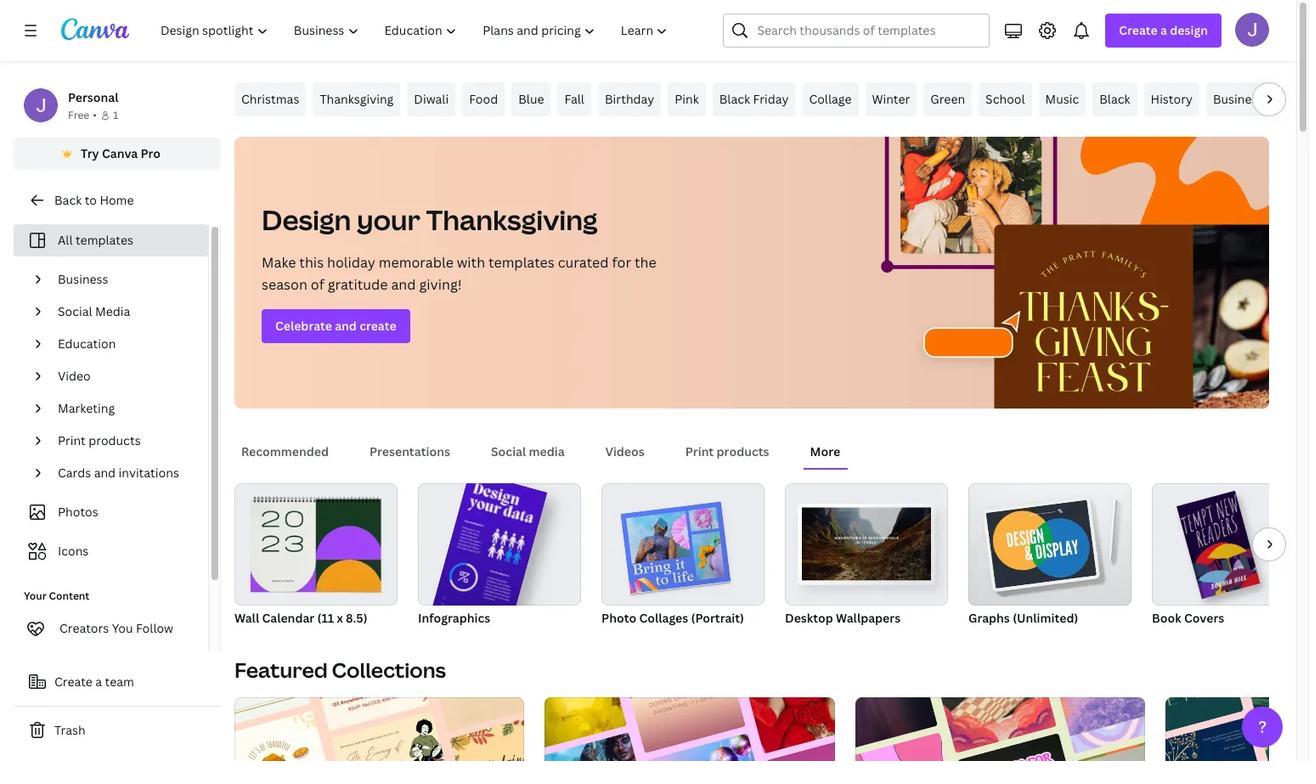 Task type: vqa. For each thing, say whether or not it's contained in the screenshot.
more button
yes



Task type: locate. For each thing, give the bounding box(es) containing it.
desktop
[[785, 610, 833, 626]]

graph (unlimited) image inside graphs (unlimited) link
[[986, 500, 1097, 589]]

0 horizontal spatial products
[[89, 433, 141, 449]]

pro
[[141, 145, 161, 161]]

a left team
[[95, 674, 102, 690]]

graph (unlimited) image
[[969, 484, 1132, 606], [986, 500, 1097, 589]]

social for social media
[[491, 444, 526, 460]]

thanksgiving link
[[313, 82, 401, 116]]

a for design
[[1161, 22, 1168, 38]]

and for cards and invitations
[[94, 465, 116, 481]]

cards
[[58, 465, 91, 481]]

media
[[529, 444, 565, 460]]

graphs (unlimited)
[[969, 610, 1079, 626]]

1 horizontal spatial social
[[491, 444, 526, 460]]

create a design button
[[1106, 14, 1222, 48]]

templates inside make this holiday memorable with templates curated for the season of gratitude and giving!
[[489, 253, 555, 272]]

presentations
[[370, 444, 450, 460]]

photos link
[[24, 496, 198, 529]]

print products link
[[51, 425, 198, 457]]

business up "social media"
[[58, 271, 108, 287]]

products
[[89, 433, 141, 449], [717, 444, 770, 460]]

creators you follow
[[59, 620, 173, 636]]

winter
[[872, 91, 910, 107]]

thanksgiving left 'diwali'
[[320, 91, 394, 107]]

wallpapers
[[836, 610, 901, 626]]

1 horizontal spatial print
[[686, 444, 714, 460]]

create for create a team
[[54, 674, 93, 690]]

0 vertical spatial a
[[1161, 22, 1168, 38]]

create left team
[[54, 674, 93, 690]]

products for "print products" 'button'
[[717, 444, 770, 460]]

None search field
[[724, 14, 990, 48]]

book covers
[[1152, 610, 1225, 626]]

create inside create a team button
[[54, 674, 93, 690]]

photo collage (portrait) image
[[602, 484, 765, 606], [621, 502, 731, 594]]

your
[[24, 589, 47, 603]]

business link up media
[[51, 263, 198, 296]]

desktop wallpapers link
[[785, 484, 948, 630]]

photo collages (portrait)
[[602, 610, 744, 626]]

0 vertical spatial thanksgiving
[[320, 91, 394, 107]]

featured
[[235, 656, 328, 684]]

create a team button
[[14, 665, 221, 699]]

jacob simon image
[[1236, 13, 1270, 47]]

covers
[[1185, 610, 1225, 626]]

print right videos
[[686, 444, 714, 460]]

wall calendar (11 x 8.5)
[[235, 610, 368, 626]]

and down "memorable" in the top of the page
[[391, 275, 416, 294]]

icons link
[[24, 535, 198, 568]]

business link right history link
[[1207, 82, 1271, 116]]

0 horizontal spatial create
[[54, 674, 93, 690]]

thanksgiving
[[320, 91, 394, 107], [426, 201, 598, 238]]

0 horizontal spatial business link
[[51, 263, 198, 296]]

cards and invitations
[[58, 465, 179, 481]]

0 horizontal spatial black
[[720, 91, 750, 107]]

1 horizontal spatial business link
[[1207, 82, 1271, 116]]

0 horizontal spatial a
[[95, 674, 102, 690]]

1 horizontal spatial a
[[1161, 22, 1168, 38]]

0 vertical spatial business
[[1213, 91, 1264, 107]]

you
[[112, 620, 133, 636]]

a inside button
[[95, 674, 102, 690]]

black
[[720, 91, 750, 107], [1100, 91, 1131, 107]]

create
[[1119, 22, 1158, 38], [54, 674, 93, 690]]

print products inside "print products" 'button'
[[686, 444, 770, 460]]

1 horizontal spatial black
[[1100, 91, 1131, 107]]

0 vertical spatial and
[[391, 275, 416, 294]]

0 horizontal spatial social
[[58, 303, 92, 320]]

print products button
[[679, 436, 776, 468]]

black for black friday
[[720, 91, 750, 107]]

photo collage (portrait) image inside photo collages (portrait) link
[[621, 502, 731, 594]]

icons
[[58, 543, 89, 559]]

1 vertical spatial templates
[[489, 253, 555, 272]]

thanksgiving up with
[[426, 201, 598, 238]]

black right music
[[1100, 91, 1131, 107]]

music
[[1046, 91, 1079, 107]]

black for black
[[1100, 91, 1131, 107]]

1 horizontal spatial thanksgiving
[[426, 201, 598, 238]]

school
[[986, 91, 1025, 107]]

a inside dropdown button
[[1161, 22, 1168, 38]]

x
[[337, 610, 343, 626]]

wall
[[235, 610, 259, 626]]

1 vertical spatial create
[[54, 674, 93, 690]]

curated
[[558, 253, 609, 272]]

2 horizontal spatial and
[[391, 275, 416, 294]]

a left design at the top right of page
[[1161, 22, 1168, 38]]

collage link
[[803, 82, 859, 116]]

products inside 'button'
[[717, 444, 770, 460]]

0 horizontal spatial print products
[[58, 433, 141, 449]]

wall calendar (11 x 8.5) link
[[235, 484, 398, 630]]

social inside button
[[491, 444, 526, 460]]

history
[[1151, 91, 1193, 107]]

media
[[95, 303, 130, 320]]

and right cards
[[94, 465, 116, 481]]

1 vertical spatial social
[[491, 444, 526, 460]]

0 vertical spatial templates
[[76, 232, 133, 248]]

1 vertical spatial a
[[95, 674, 102, 690]]

videos button
[[599, 436, 652, 468]]

and
[[391, 275, 416, 294], [335, 318, 357, 334], [94, 465, 116, 481]]

free •
[[68, 108, 97, 122]]

2 vertical spatial and
[[94, 465, 116, 481]]

products left more
[[717, 444, 770, 460]]

the
[[635, 253, 657, 272]]

business for bottommost business link
[[58, 271, 108, 287]]

back to home link
[[14, 184, 221, 218]]

templates right with
[[489, 253, 555, 272]]

print inside 'button'
[[686, 444, 714, 460]]

social up "education"
[[58, 303, 92, 320]]

create left design at the top right of page
[[1119, 22, 1158, 38]]

0 horizontal spatial thanksgiving
[[320, 91, 394, 107]]

1 horizontal spatial business
[[1213, 91, 1264, 107]]

more
[[810, 444, 841, 460]]

creators you follow link
[[14, 612, 208, 646]]

print products for print products link
[[58, 433, 141, 449]]

book cover image
[[1152, 484, 1309, 606], [1177, 491, 1260, 599]]

education
[[58, 336, 116, 352]]

social media
[[58, 303, 130, 320]]

book
[[1152, 610, 1182, 626]]

•
[[93, 108, 97, 122]]

create inside create a design dropdown button
[[1119, 22, 1158, 38]]

and left create
[[335, 318, 357, 334]]

social left "media"
[[491, 444, 526, 460]]

templates
[[76, 232, 133, 248], [489, 253, 555, 272]]

celebrate and create
[[275, 318, 396, 334]]

print products inside print products link
[[58, 433, 141, 449]]

templates right all
[[76, 232, 133, 248]]

marketing link
[[51, 393, 198, 425]]

a for team
[[95, 674, 102, 690]]

2 black from the left
[[1100, 91, 1131, 107]]

0 horizontal spatial templates
[[76, 232, 133, 248]]

1 black from the left
[[720, 91, 750, 107]]

try canva pro button
[[14, 138, 221, 170]]

1 horizontal spatial print products
[[686, 444, 770, 460]]

your
[[357, 201, 421, 238]]

food
[[469, 91, 498, 107]]

(portrait)
[[691, 610, 744, 626]]

8.5)
[[346, 610, 368, 626]]

business right 'history' at the right top of page
[[1213, 91, 1264, 107]]

wall calendar (11 x 8.5) image
[[235, 484, 398, 606], [251, 499, 381, 592]]

school link
[[979, 82, 1032, 116]]

social media button
[[484, 436, 572, 468]]

print up cards
[[58, 433, 86, 449]]

0 horizontal spatial and
[[94, 465, 116, 481]]

print products
[[58, 433, 141, 449], [686, 444, 770, 460]]

gratitude
[[328, 275, 388, 294]]

products up cards and invitations
[[89, 433, 141, 449]]

photo
[[602, 610, 637, 626]]

0 vertical spatial create
[[1119, 22, 1158, 38]]

social
[[58, 303, 92, 320], [491, 444, 526, 460]]

0 horizontal spatial print
[[58, 433, 86, 449]]

desktop wallpaper image
[[785, 484, 948, 606], [802, 508, 931, 581]]

collections
[[332, 656, 446, 684]]

video
[[58, 368, 91, 384]]

team
[[105, 674, 134, 690]]

0 horizontal spatial business
[[58, 271, 108, 287]]

1 vertical spatial business link
[[51, 263, 198, 296]]

1 horizontal spatial templates
[[489, 253, 555, 272]]

friday
[[753, 91, 789, 107]]

print for print products link
[[58, 433, 86, 449]]

video link
[[51, 360, 198, 393]]

1 vertical spatial business
[[58, 271, 108, 287]]

0 vertical spatial business link
[[1207, 82, 1271, 116]]

1 horizontal spatial products
[[717, 444, 770, 460]]

print
[[58, 433, 86, 449], [686, 444, 714, 460]]

0 vertical spatial social
[[58, 303, 92, 320]]

1 horizontal spatial and
[[335, 318, 357, 334]]

black left the friday
[[720, 91, 750, 107]]

1 horizontal spatial create
[[1119, 22, 1158, 38]]

infographic image
[[416, 471, 548, 688], [418, 484, 581, 606]]

create a team
[[54, 674, 134, 690]]

1 vertical spatial and
[[335, 318, 357, 334]]



Task type: describe. For each thing, give the bounding box(es) containing it.
green
[[931, 91, 965, 107]]

fall
[[565, 91, 585, 107]]

make
[[262, 253, 296, 272]]

pink link
[[668, 82, 706, 116]]

all templates
[[58, 232, 133, 248]]

music link
[[1039, 82, 1086, 116]]

create
[[360, 318, 396, 334]]

creators
[[59, 620, 109, 636]]

business for business link to the right
[[1213, 91, 1264, 107]]

design
[[262, 201, 351, 238]]

christmas link
[[235, 82, 306, 116]]

christmas
[[241, 91, 299, 107]]

graphs
[[969, 610, 1010, 626]]

for
[[612, 253, 631, 272]]

and inside make this holiday memorable with templates curated for the season of gratitude and giving!
[[391, 275, 416, 294]]

collage
[[809, 91, 852, 107]]

social media link
[[51, 296, 198, 328]]

cards and invitations link
[[51, 457, 198, 489]]

memorable
[[379, 253, 454, 272]]

try
[[81, 145, 99, 161]]

birthday
[[605, 91, 654, 107]]

book covers link
[[1152, 484, 1309, 630]]

top level navigation element
[[150, 14, 683, 48]]

home
[[100, 192, 134, 208]]

photos
[[58, 504, 98, 520]]

black friday
[[720, 91, 789, 107]]

design
[[1170, 22, 1208, 38]]

diwali
[[414, 91, 449, 107]]

collages
[[639, 610, 689, 626]]

recommended
[[241, 444, 329, 460]]

to
[[85, 192, 97, 208]]

social for social media
[[58, 303, 92, 320]]

calendar
[[262, 610, 315, 626]]

blue
[[518, 91, 544, 107]]

infographics
[[418, 610, 490, 626]]

holiday
[[327, 253, 376, 272]]

photo collages (portrait) link
[[602, 484, 765, 630]]

canva
[[102, 145, 138, 161]]

green link
[[924, 82, 972, 116]]

and for celebrate and create
[[335, 318, 357, 334]]

with
[[457, 253, 485, 272]]

celebrate
[[275, 318, 332, 334]]

invitations
[[119, 465, 179, 481]]

print products for "print products" 'button'
[[686, 444, 770, 460]]

trash link
[[14, 714, 221, 748]]

design your thanksgiving
[[262, 201, 598, 238]]

follow
[[136, 620, 173, 636]]

products for print products link
[[89, 433, 141, 449]]

all
[[58, 232, 73, 248]]

infographic image inside infographics link
[[418, 484, 581, 606]]

Search search field
[[758, 14, 979, 47]]

black friday link
[[713, 82, 796, 116]]

(11
[[317, 610, 334, 626]]

back
[[54, 192, 82, 208]]

history link
[[1144, 82, 1200, 116]]

design your thanksgiving image
[[862, 137, 1270, 409]]

create for create a design
[[1119, 22, 1158, 38]]

personal
[[68, 89, 118, 105]]

this
[[299, 253, 324, 272]]

trash
[[54, 722, 86, 738]]

(unlimited)
[[1013, 610, 1079, 626]]

pink
[[675, 91, 699, 107]]

content
[[49, 589, 90, 603]]

black link
[[1093, 82, 1137, 116]]

create a design
[[1119, 22, 1208, 38]]

featured collections
[[235, 656, 446, 684]]

recommended button
[[235, 436, 336, 468]]

videos
[[606, 444, 645, 460]]

print for "print products" 'button'
[[686, 444, 714, 460]]

season
[[262, 275, 307, 294]]

free
[[68, 108, 89, 122]]

1 vertical spatial thanksgiving
[[426, 201, 598, 238]]

of
[[311, 275, 324, 294]]

fall link
[[558, 82, 591, 116]]

giving!
[[419, 275, 462, 294]]

make this holiday memorable with templates curated for the season of gratitude and giving!
[[262, 253, 657, 294]]

marketing
[[58, 400, 115, 416]]

back to home
[[54, 192, 134, 208]]

infographics link
[[416, 471, 581, 688]]



